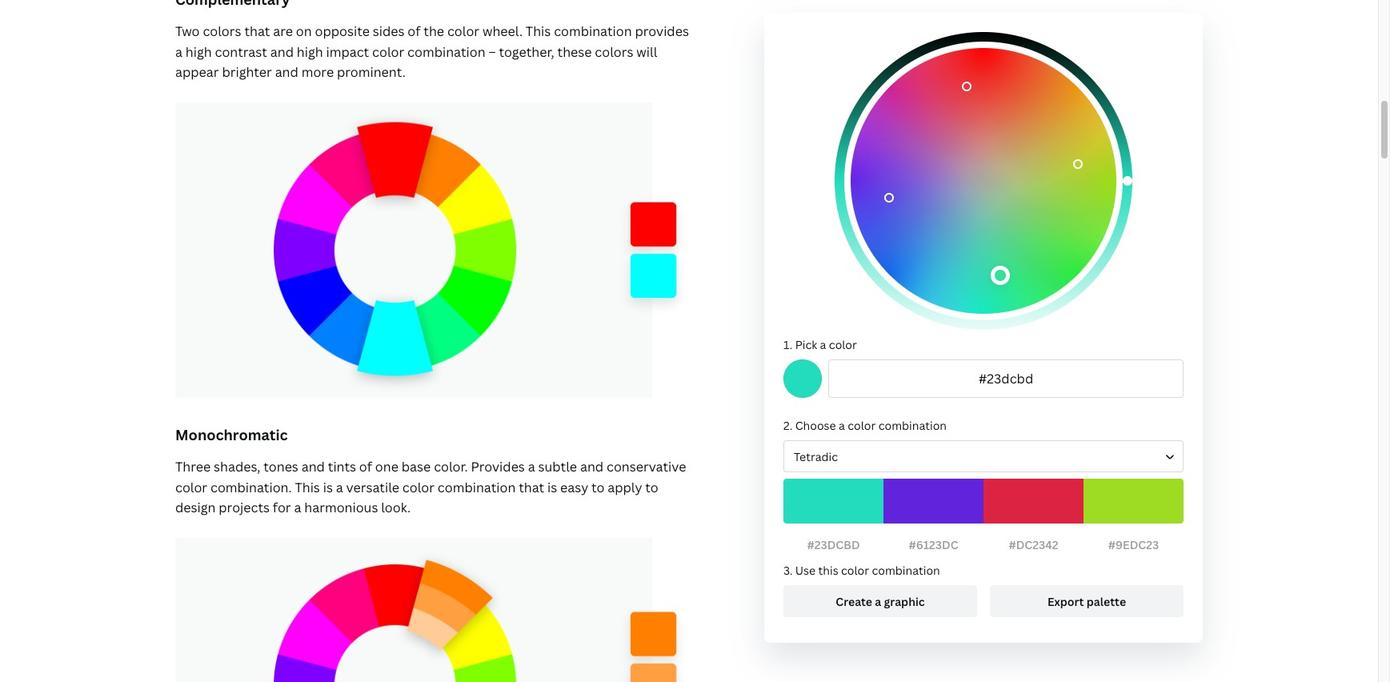 Task type: describe. For each thing, give the bounding box(es) containing it.
will
[[637, 43, 658, 61]]

for
[[273, 499, 291, 517]]

and up the easy
[[580, 458, 604, 476]]

one
[[375, 458, 399, 476]]

easy
[[560, 479, 589, 496]]

provides
[[471, 458, 525, 476]]

2 to from the left
[[646, 479, 659, 496]]

0 horizontal spatial colors
[[203, 22, 241, 40]]

combination right this
[[872, 563, 941, 578]]

two
[[175, 22, 200, 40]]

complementary colors image
[[175, 102, 689, 398]]

shades,
[[214, 458, 261, 476]]

and left the more
[[275, 63, 299, 81]]

1 high from the left
[[186, 43, 212, 61]]

tints
[[328, 458, 356, 476]]

color.
[[434, 458, 468, 476]]

combination inside three shades, tones and tints of one base color. provides a subtle            and conservative color combination. this is a versatile color            combination that is easy to apply to design projects for a            harmonious look.
[[438, 479, 516, 496]]

1 to from the left
[[592, 479, 605, 496]]

conservative
[[607, 458, 686, 476]]

2 is from the left
[[548, 479, 557, 496]]

combination down the
[[408, 43, 486, 61]]

provides
[[635, 22, 689, 40]]

a left the subtle
[[528, 458, 535, 476]]

of inside three shades, tones and tints of one base color. provides a subtle            and conservative color combination. this is a versatile color            combination that is easy to apply to design projects for a            harmonious look.
[[359, 458, 372, 476]]

appear
[[175, 63, 219, 81]]

a right choose
[[839, 418, 845, 433]]

–
[[489, 43, 496, 61]]

three shades, tones and tints of one base color. provides a subtle            and conservative color combination. this is a versatile color            combination that is easy to apply to design projects for a            harmonious look.
[[175, 458, 686, 517]]

that inside three shades, tones and tints of one base color. provides a subtle            and conservative color combination. this is a versatile color            combination that is easy to apply to design projects for a            harmonious look.
[[519, 479, 545, 496]]

brighter
[[222, 63, 272, 81]]

together,
[[499, 43, 555, 61]]

these
[[558, 43, 592, 61]]

prominent.
[[337, 63, 406, 81]]

2.
[[784, 418, 793, 433]]

3.
[[784, 563, 793, 578]]

2 high from the left
[[297, 43, 323, 61]]

that inside two colors that are on opposite sides of the color wheel. this            combination provides a high contrast and high impact color            combination – together, these colors will appear brighter and more            prominent.
[[244, 22, 270, 40]]

2. choose a color combination
[[784, 418, 947, 433]]

of inside two colors that are on opposite sides of the color wheel. this            combination provides a high contrast and high impact color            combination – together, these colors will appear brighter and more            prominent.
[[408, 22, 421, 40]]

and left tints
[[302, 458, 325, 476]]

subtle
[[538, 458, 577, 476]]

on
[[296, 22, 312, 40]]

the
[[424, 22, 444, 40]]

and down are
[[270, 43, 294, 61]]

choose
[[796, 418, 836, 433]]

a inside two colors that are on opposite sides of the color wheel. this            combination provides a high contrast and high impact color            combination – together, these colors will appear brighter and more            prominent.
[[175, 43, 183, 61]]

1 horizontal spatial colors
[[595, 43, 634, 61]]

combination up tetradic button
[[879, 418, 947, 433]]



Task type: vqa. For each thing, say whether or not it's contained in the screenshot.
appear
yes



Task type: locate. For each thing, give the bounding box(es) containing it.
high up appear
[[186, 43, 212, 61]]

of
[[408, 22, 421, 40], [359, 458, 372, 476]]

this
[[526, 22, 551, 40], [295, 479, 320, 496]]

color right this
[[841, 563, 870, 578]]

color down base
[[403, 479, 435, 496]]

three
[[175, 458, 211, 476]]

use
[[796, 563, 816, 578]]

this
[[819, 563, 839, 578]]

and
[[270, 43, 294, 61], [275, 63, 299, 81], [302, 458, 325, 476], [580, 458, 604, 476]]

colors left will
[[595, 43, 634, 61]]

that
[[244, 22, 270, 40], [519, 479, 545, 496]]

pick
[[796, 337, 818, 352]]

sides
[[373, 22, 405, 40]]

more
[[302, 63, 334, 81]]

two colors that are on opposite sides of the color wheel. this            combination provides a high contrast and high impact color            combination – together, these colors will appear brighter and more            prominent.
[[175, 22, 689, 81]]

1 horizontal spatial that
[[519, 479, 545, 496]]

1 is from the left
[[323, 479, 333, 496]]

1 horizontal spatial of
[[408, 22, 421, 40]]

high down on
[[297, 43, 323, 61]]

1 vertical spatial this
[[295, 479, 320, 496]]

color
[[448, 22, 480, 40], [372, 43, 405, 61], [829, 337, 857, 352], [848, 418, 876, 433], [175, 479, 207, 496], [403, 479, 435, 496], [841, 563, 870, 578]]

1 vertical spatial colors
[[595, 43, 634, 61]]

0 horizontal spatial to
[[592, 479, 605, 496]]

a right for
[[294, 499, 301, 517]]

0 horizontal spatial is
[[323, 479, 333, 496]]

0 vertical spatial colors
[[203, 22, 241, 40]]

are
[[273, 22, 293, 40]]

combination.
[[211, 479, 292, 496]]

that down the subtle
[[519, 479, 545, 496]]

is down the subtle
[[548, 479, 557, 496]]

tetradic
[[794, 449, 838, 464]]

0 horizontal spatial this
[[295, 479, 320, 496]]

1. pick a color
[[784, 337, 857, 352]]

is up harmonious
[[323, 479, 333, 496]]

base
[[402, 458, 431, 476]]

to down conservative
[[646, 479, 659, 496]]

harmonious
[[304, 499, 378, 517]]

a down "two"
[[175, 43, 183, 61]]

of left the one
[[359, 458, 372, 476]]

1 horizontal spatial to
[[646, 479, 659, 496]]

to right the easy
[[592, 479, 605, 496]]

3. use this color combination
[[784, 563, 941, 578]]

combination
[[554, 22, 632, 40], [408, 43, 486, 61], [879, 418, 947, 433], [438, 479, 516, 496], [872, 563, 941, 578]]

tones
[[264, 458, 299, 476]]

0 vertical spatial of
[[408, 22, 421, 40]]

monochromatic colors image
[[175, 538, 689, 682]]

colors
[[203, 22, 241, 40], [595, 43, 634, 61]]

1 horizontal spatial this
[[526, 22, 551, 40]]

None text field
[[829, 359, 1184, 398]]

high
[[186, 43, 212, 61], [297, 43, 323, 61]]

0 vertical spatial that
[[244, 22, 270, 40]]

tetradic button
[[784, 440, 1184, 472]]

0 horizontal spatial that
[[244, 22, 270, 40]]

look.
[[381, 499, 411, 517]]

apply
[[608, 479, 642, 496]]

is
[[323, 479, 333, 496], [548, 479, 557, 496]]

color down sides on the left top of page
[[372, 43, 405, 61]]

0 vertical spatial this
[[526, 22, 551, 40]]

this up together,
[[526, 22, 551, 40]]

a
[[175, 43, 183, 61], [820, 337, 827, 352], [839, 418, 845, 433], [528, 458, 535, 476], [336, 479, 343, 496], [294, 499, 301, 517]]

combination up these
[[554, 22, 632, 40]]

colors up contrast
[[203, 22, 241, 40]]

of left the
[[408, 22, 421, 40]]

versatile
[[346, 479, 400, 496]]

a up harmonious
[[336, 479, 343, 496]]

color right 'pick'
[[829, 337, 857, 352]]

slider
[[835, 32, 1133, 330]]

a right 'pick'
[[820, 337, 827, 352]]

to
[[592, 479, 605, 496], [646, 479, 659, 496]]

color down three at bottom
[[175, 479, 207, 496]]

monochromatic
[[175, 425, 288, 444]]

1 vertical spatial of
[[359, 458, 372, 476]]

design
[[175, 499, 216, 517]]

this inside three shades, tones and tints of one base color. provides a subtle            and conservative color combination. this is a versatile color            combination that is easy to apply to design projects for a            harmonious look.
[[295, 479, 320, 496]]

projects
[[219, 499, 270, 517]]

combination down provides
[[438, 479, 516, 496]]

0 horizontal spatial high
[[186, 43, 212, 61]]

color right the
[[448, 22, 480, 40]]

that left are
[[244, 22, 270, 40]]

this inside two colors that are on opposite sides of the color wheel. this            combination provides a high contrast and high impact color            combination – together, these colors will appear brighter and more            prominent.
[[526, 22, 551, 40]]

1.
[[784, 337, 793, 352]]

contrast
[[215, 43, 267, 61]]

this down tones
[[295, 479, 320, 496]]

1 horizontal spatial is
[[548, 479, 557, 496]]

color right choose
[[848, 418, 876, 433]]

1 vertical spatial that
[[519, 479, 545, 496]]

wheel.
[[483, 22, 523, 40]]

opposite
[[315, 22, 370, 40]]

impact
[[326, 43, 369, 61]]

1 horizontal spatial high
[[297, 43, 323, 61]]

0 horizontal spatial of
[[359, 458, 372, 476]]



